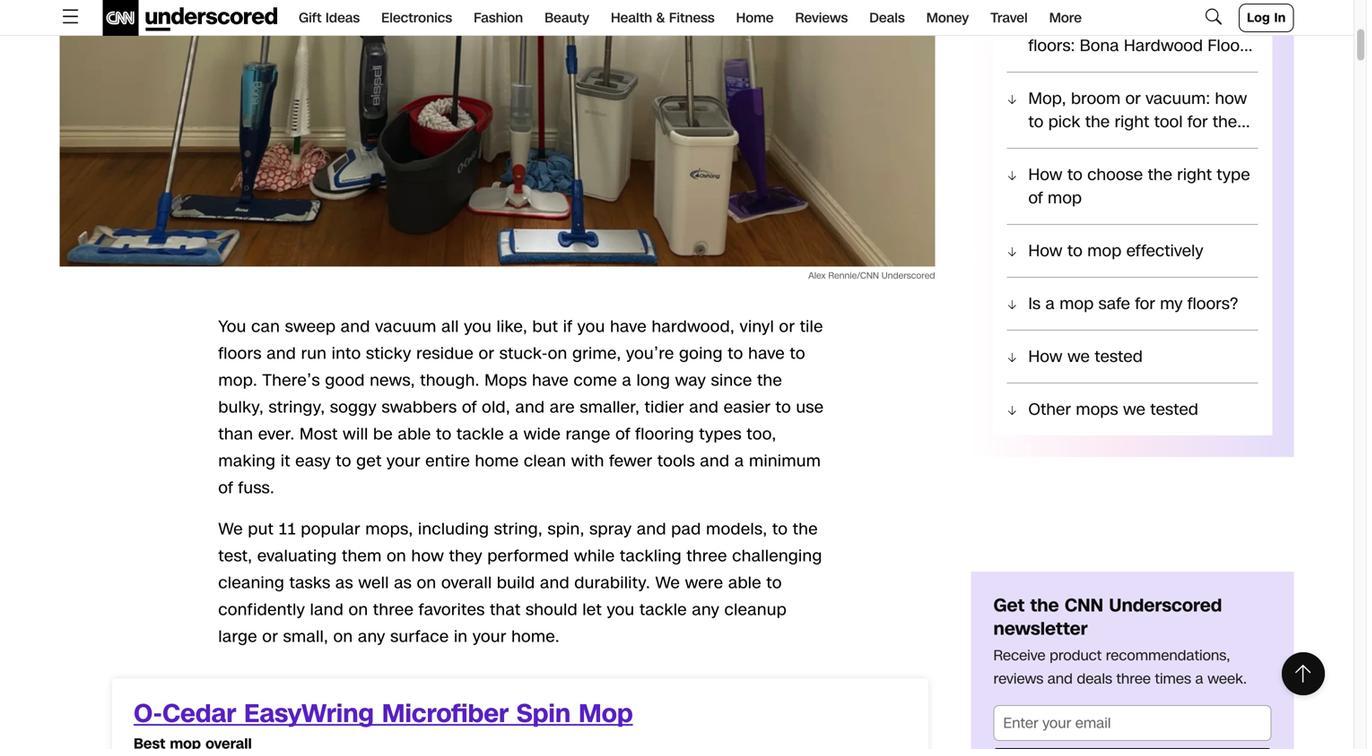Task type: locate. For each thing, give the bounding box(es) containing it.
too,
[[747, 423, 776, 446]]

we down tackling
[[655, 572, 680, 595]]

2 as from the left
[[394, 572, 412, 595]]

2 horizontal spatial have
[[748, 343, 785, 365]]

three up the were
[[687, 545, 727, 568]]

open menu icon image
[[60, 6, 81, 27]]

&
[[656, 9, 665, 27]]

stuck-
[[499, 343, 548, 365]]

right left tool
[[1115, 111, 1149, 133]]

have up you're
[[610, 316, 647, 338]]

to left get
[[336, 450, 351, 473]]

the inside how to choose the right type of mop
[[1148, 164, 1172, 186]]

deals
[[869, 9, 905, 27]]

1 horizontal spatial your
[[473, 626, 506, 648]]

surface
[[390, 626, 449, 648]]

tested down how we tested link
[[1150, 399, 1198, 421]]

for left my
[[1135, 293, 1155, 315]]

how up other at right bottom
[[1028, 346, 1063, 368]]

tackle down the were
[[640, 599, 687, 622]]

of left fuss.
[[218, 477, 233, 500]]

mop, broom or vacuum: how to pick the right tool for the job link
[[1007, 73, 1258, 157]]

and up "wide"
[[515, 396, 545, 419]]

other
[[1028, 399, 1071, 421]]

right inside how to choose the right type of mop
[[1177, 164, 1212, 186]]

a left long
[[622, 369, 632, 392]]

0 vertical spatial able
[[398, 423, 431, 446]]

types
[[699, 423, 742, 446]]

1 vertical spatial right
[[1177, 164, 1212, 186]]

or
[[1125, 87, 1141, 110], [779, 316, 795, 338], [479, 343, 495, 365], [262, 626, 278, 648]]

0 horizontal spatial your
[[387, 450, 420, 473]]

in
[[1274, 9, 1286, 26]]

bulky,
[[218, 396, 264, 419]]

three right deals
[[1116, 670, 1151, 690]]

Enter your email text field
[[993, 706, 1272, 742]]

have
[[610, 316, 647, 338], [748, 343, 785, 365], [532, 369, 569, 392]]

is a mop safe for my floors?
[[1028, 293, 1238, 315]]

1 horizontal spatial underscored
[[1109, 594, 1222, 619]]

log in
[[1247, 9, 1286, 26]]

be
[[373, 423, 393, 446]]

any down the were
[[692, 599, 720, 622]]

mop up bona
[[1067, 11, 1101, 34]]

0 horizontal spatial right
[[1115, 111, 1149, 133]]

well
[[358, 572, 389, 595]]

on down if
[[548, 343, 567, 365]]

three down the well
[[373, 599, 414, 622]]

the up type
[[1213, 111, 1237, 133]]

1 horizontal spatial mop
[[1149, 58, 1183, 80]]

is a mop safe for my floors? link
[[1007, 278, 1258, 330]]

0 horizontal spatial for
[[1106, 11, 1126, 34]]

0 horizontal spatial tested
[[1095, 346, 1143, 368]]

your inside we put 11 popular mops, including string, spin, spray and pad models, to the test, evaluating them on how they performed while tackling three challenging cleaning tasks as well as on overall build and durability. we were able to confidently land on three favorites that should let you tackle any cleanup large or small, on any surface in your home.
[[473, 626, 506, 648]]

we
[[1067, 346, 1090, 368], [1123, 399, 1146, 421]]

1 horizontal spatial right
[[1177, 164, 1212, 186]]

you can sweep and vacuum all you like, but if you have hardwood, vinyl or tile floors and run into sticky residue or stuck-on grime, you're going to have to mop. there's good news, though. mops have come a long way since the bulky, stringy, soggy swabbers of old, and are smaller, tidier and easier to use than ever. most will be able to tackle a wide range of flooring types too, making it easy to get your entire home clean with fewer tools and a minimum of fuss.
[[218, 316, 824, 500]]

to down tile
[[790, 343, 805, 365]]

how up the is
[[1028, 240, 1063, 262]]

in
[[454, 626, 468, 648]]

of
[[1028, 187, 1043, 209], [462, 396, 477, 419], [615, 423, 630, 446], [218, 477, 233, 500]]

on down mops,
[[387, 545, 406, 568]]

1 horizontal spatial three
[[687, 545, 727, 568]]

come
[[574, 369, 617, 392]]

how we tested
[[1028, 346, 1143, 368]]

reviews link
[[795, 0, 848, 36]]

mop
[[1067, 11, 1101, 34], [1048, 187, 1082, 209], [1087, 240, 1122, 262], [1060, 293, 1094, 315]]

and
[[341, 316, 370, 338], [267, 343, 296, 365], [515, 396, 545, 419], [689, 396, 719, 419], [700, 450, 730, 473], [637, 518, 666, 541], [540, 572, 570, 595], [1047, 670, 1073, 690]]

1 horizontal spatial as
[[394, 572, 412, 595]]

1 horizontal spatial we
[[1123, 399, 1146, 421]]

tackle inside we put 11 popular mops, including string, spin, spray and pad models, to the test, evaluating them on how they performed while tackling three challenging cleaning tasks as well as on overall build and durability. we were able to confidently land on three favorites that should let you tackle any cleanup large or small, on any surface in your home.
[[640, 599, 687, 622]]

how inside we put 11 popular mops, including string, spin, spray and pad models, to the test, evaluating them on how they performed while tackling three challenging cleaning tasks as well as on overall build and durability. we were able to confidently land on three favorites that should let you tackle any cleanup large or small, on any surface in your home.
[[411, 545, 444, 568]]

to up since
[[728, 343, 743, 365]]

run
[[301, 343, 327, 365]]

1 vertical spatial we
[[1123, 399, 1146, 421]]

grime,
[[572, 343, 621, 365]]

1 vertical spatial have
[[748, 343, 785, 365]]

with
[[571, 450, 604, 473]]

swabbers
[[382, 396, 457, 419]]

mop right spin
[[579, 697, 633, 732]]

mop inside how to choose the right type of mop
[[1048, 187, 1082, 209]]

0 vertical spatial three
[[687, 545, 727, 568]]

0 vertical spatial tackle
[[457, 423, 504, 446]]

0 vertical spatial tested
[[1095, 346, 1143, 368]]

how down including
[[411, 545, 444, 568]]

0 horizontal spatial able
[[398, 423, 431, 446]]

performed
[[487, 545, 569, 568]]

broom
[[1071, 87, 1121, 110]]

floor
[[1208, 35, 1246, 57]]

the down broom
[[1085, 111, 1110, 133]]

1 vertical spatial underscored
[[1109, 594, 1222, 619]]

easier
[[724, 396, 771, 419]]

your
[[387, 450, 420, 473], [473, 626, 506, 648]]

1 horizontal spatial you
[[577, 316, 605, 338]]

and down product
[[1047, 670, 1073, 690]]

0 vertical spatial mop
[[1149, 58, 1183, 80]]

1 vertical spatial your
[[473, 626, 506, 648]]

floors?
[[1188, 293, 1238, 315]]

2 horizontal spatial you
[[607, 599, 635, 622]]

three
[[687, 545, 727, 568], [373, 599, 414, 622], [1116, 670, 1151, 690]]

three inside get the cnn underscored newsletter receive product recommendations, reviews and deals three times a week.
[[1116, 670, 1151, 690]]

1 vertical spatial how
[[1028, 240, 1063, 262]]

mop down hardwood
[[1149, 58, 1183, 80]]

underscored right rennie/cnn
[[882, 269, 935, 282]]

right
[[1115, 111, 1149, 133], [1177, 164, 1212, 186]]

0 horizontal spatial have
[[532, 369, 569, 392]]

tile
[[800, 316, 823, 338]]

you're
[[626, 343, 674, 365]]

1 horizontal spatial able
[[728, 572, 762, 595]]

we up test,
[[218, 518, 243, 541]]

0 vertical spatial we
[[1067, 346, 1090, 368]]

mop inside best mop for hardwood floors: bona hardwood floor premium spray mop
[[1067, 11, 1101, 34]]

underscored image
[[103, 0, 277, 36]]

0 vertical spatial we
[[218, 518, 243, 541]]

0 horizontal spatial mop
[[579, 697, 633, 732]]

for inside mop, broom or vacuum: how to pick the right tool for the job
[[1188, 111, 1208, 133]]

sweep
[[285, 316, 336, 338]]

0 vertical spatial how
[[1028, 164, 1063, 186]]

models,
[[706, 518, 767, 541]]

more
[[1049, 9, 1082, 27]]

0 horizontal spatial any
[[358, 626, 385, 648]]

and down "types"
[[700, 450, 730, 473]]

on inside you can sweep and vacuum all you like, but if you have hardwood, vinyl or tile floors and run into sticky residue or stuck-on grime, you're going to have to mop. there's good news, though. mops have come a long way since the bulky, stringy, soggy swabbers of old, and are smaller, tidier and easier to use than ever. most will be able to tackle a wide range of flooring types too, making it easy to get your entire home clean with fewer tools and a minimum of fuss.
[[548, 343, 567, 365]]

of down the "job"
[[1028, 187, 1043, 209]]

2 vertical spatial have
[[532, 369, 569, 392]]

and up should at the left
[[540, 572, 570, 595]]

on down land
[[333, 626, 353, 648]]

able
[[398, 423, 431, 446], [728, 572, 762, 595]]

is
[[1028, 293, 1041, 315]]

able inside you can sweep and vacuum all you like, but if you have hardwood, vinyl or tile floors and run into sticky residue or stuck-on grime, you're going to have to mop. there's good news, though. mops have come a long way since the bulky, stringy, soggy swabbers of old, and are smaller, tidier and easier to use than ever. most will be able to tackle a wide range of flooring types too, making it easy to get your entire home clean with fewer tools and a minimum of fuss.
[[398, 423, 431, 446]]

for up bona
[[1106, 11, 1126, 34]]

underscored
[[882, 269, 935, 282], [1109, 594, 1222, 619]]

the up easier
[[757, 369, 782, 392]]

1 horizontal spatial have
[[610, 316, 647, 338]]

1 vertical spatial how
[[411, 545, 444, 568]]

how to choose the right type of mop link
[[1007, 149, 1258, 224]]

good
[[325, 369, 365, 392]]

to left choose
[[1067, 164, 1083, 186]]

on up favorites
[[417, 572, 436, 595]]

cleanup
[[724, 599, 787, 622]]

2 vertical spatial three
[[1116, 670, 1151, 690]]

0 vertical spatial for
[[1106, 11, 1126, 34]]

0 horizontal spatial three
[[373, 599, 414, 622]]

your right in
[[473, 626, 506, 648]]

any left surface
[[358, 626, 385, 648]]

or down 'confidently'
[[262, 626, 278, 648]]

o-cedar easywring microfiber spin mop link
[[134, 697, 633, 732]]

how inside how to choose the right type of mop
[[1028, 164, 1063, 186]]

1 vertical spatial tested
[[1150, 399, 1198, 421]]

underscored up recommendations,
[[1109, 594, 1222, 619]]

a right times
[[1195, 670, 1203, 690]]

it
[[281, 450, 290, 473]]

have up are
[[532, 369, 569, 392]]

let
[[583, 599, 602, 622]]

way
[[675, 369, 706, 392]]

log
[[1247, 9, 1270, 26]]

1 as from the left
[[335, 572, 353, 595]]

underscored best mops 2022 top image image
[[60, 0, 935, 267]]

or down spray
[[1125, 87, 1141, 110]]

how down the "job"
[[1028, 164, 1063, 186]]

and down way
[[689, 396, 719, 419]]

if
[[563, 316, 572, 338]]

ideas
[[326, 9, 360, 27]]

how down floor
[[1215, 87, 1247, 110]]

1 vertical spatial tackle
[[640, 599, 687, 622]]

the inside you can sweep and vacuum all you like, but if you have hardwood, vinyl or tile floors and run into sticky residue or stuck-on grime, you're going to have to mop. there's good news, though. mops have come a long way since the bulky, stringy, soggy swabbers of old, and are smaller, tidier and easier to use than ever. most will be able to tackle a wide range of flooring types too, making it easy to get your entire home clean with fewer tools and a minimum of fuss.
[[757, 369, 782, 392]]

best mop for hardwood floors: bona hardwood floor premium spray mop
[[1028, 11, 1246, 80]]

the inside we put 11 popular mops, including string, spin, spray and pad models, to the test, evaluating them on how they performed while tackling three challenging cleaning tasks as well as on overall build and durability. we were able to confidently land on three favorites that should let you tackle any cleanup large or small, on any surface in your home.
[[793, 518, 818, 541]]

0 horizontal spatial tackle
[[457, 423, 504, 446]]

health
[[611, 9, 652, 27]]

as right the well
[[394, 572, 412, 595]]

your inside you can sweep and vacuum all you like, but if you have hardwood, vinyl or tile floors and run into sticky residue or stuck-on grime, you're going to have to mop. there's good news, though. mops have come a long way since the bulky, stringy, soggy swabbers of old, and are smaller, tidier and easier to use than ever. most will be able to tackle a wide range of flooring types too, making it easy to get your entire home clean with fewer tools and a minimum of fuss.
[[387, 450, 420, 473]]

other mops we tested
[[1028, 399, 1198, 421]]

you right if
[[577, 316, 605, 338]]

tested
[[1095, 346, 1143, 368], [1150, 399, 1198, 421]]

we right mops at the right
[[1123, 399, 1146, 421]]

mops
[[485, 369, 527, 392]]

tested down safe at the right top of the page
[[1095, 346, 1143, 368]]

1 vertical spatial we
[[655, 572, 680, 595]]

the right choose
[[1148, 164, 1172, 186]]

to up challenging
[[772, 518, 788, 541]]

tool
[[1154, 111, 1183, 133]]

0 vertical spatial underscored
[[882, 269, 935, 282]]

your down be
[[387, 450, 420, 473]]

2 horizontal spatial for
[[1188, 111, 1208, 133]]

0 vertical spatial have
[[610, 316, 647, 338]]

0 horizontal spatial as
[[335, 572, 353, 595]]

0 vertical spatial any
[[692, 599, 720, 622]]

the right get
[[1030, 594, 1059, 619]]

newsletter
[[993, 617, 1088, 642]]

the up challenging
[[793, 518, 818, 541]]

underscored inside get the cnn underscored newsletter receive product recommendations, reviews and deals three times a week.
[[1109, 594, 1222, 619]]

you down the durability.
[[607, 599, 635, 622]]

0 horizontal spatial how
[[411, 545, 444, 568]]

or left tile
[[779, 316, 795, 338]]

hardwood,
[[652, 316, 735, 338]]

spin
[[517, 697, 571, 732]]

3 how from the top
[[1028, 346, 1063, 368]]

tested inside other mops we tested link
[[1150, 399, 1198, 421]]

to up the "job"
[[1028, 111, 1044, 133]]

how for how we tested
[[1028, 346, 1063, 368]]

you right all
[[464, 316, 492, 338]]

right left type
[[1177, 164, 1212, 186]]

there's
[[262, 369, 320, 392]]

floors
[[218, 343, 262, 365]]

1 horizontal spatial how
[[1215, 87, 1247, 110]]

1 horizontal spatial tackle
[[640, 599, 687, 622]]

for right tool
[[1188, 111, 1208, 133]]

or up mops at the left of page
[[479, 343, 495, 365]]

1 vertical spatial for
[[1188, 111, 1208, 133]]

we up mops at the right
[[1067, 346, 1090, 368]]

2 horizontal spatial three
[[1116, 670, 1151, 690]]

tackle down old,
[[457, 423, 504, 446]]

2 vertical spatial for
[[1135, 293, 1155, 315]]

2 how from the top
[[1028, 240, 1063, 262]]

mop down the "job"
[[1048, 187, 1082, 209]]

test,
[[218, 545, 252, 568]]

0 vertical spatial how
[[1215, 87, 1247, 110]]

able up cleanup
[[728, 572, 762, 595]]

and inside get the cnn underscored newsletter receive product recommendations, reviews and deals three times a week.
[[1047, 670, 1073, 690]]

1 horizontal spatial tested
[[1150, 399, 1198, 421]]

0 horizontal spatial we
[[218, 518, 243, 541]]

0 vertical spatial your
[[387, 450, 420, 473]]

underscored link
[[103, 0, 277, 36]]

entire
[[425, 450, 470, 473]]

land
[[310, 599, 344, 622]]

to down challenging
[[766, 572, 782, 595]]

1 vertical spatial able
[[728, 572, 762, 595]]

old,
[[482, 396, 510, 419]]

have down 'vinyl'
[[748, 343, 785, 365]]

you
[[464, 316, 492, 338], [577, 316, 605, 338], [607, 599, 635, 622]]

as left the well
[[335, 572, 353, 595]]

and up into
[[341, 316, 370, 338]]

should
[[526, 599, 578, 622]]

mop left safe at the right top of the page
[[1060, 293, 1094, 315]]

0 vertical spatial right
[[1115, 111, 1149, 133]]

recommendations,
[[1106, 646, 1230, 666]]

1 how from the top
[[1028, 164, 1063, 186]]

1 vertical spatial mop
[[579, 697, 633, 732]]

the inside get the cnn underscored newsletter receive product recommendations, reviews and deals three times a week.
[[1030, 594, 1059, 619]]

2 vertical spatial how
[[1028, 346, 1063, 368]]

rennie/cnn
[[828, 269, 879, 282]]

a left "wide"
[[509, 423, 519, 446]]

able down swabbers at the bottom left of the page
[[398, 423, 431, 446]]



Task type: vqa. For each thing, say whether or not it's contained in the screenshot.
Underscored
yes



Task type: describe. For each thing, give the bounding box(es) containing it.
log in link
[[1239, 4, 1294, 32]]

durability.
[[574, 572, 650, 595]]

cnn
[[1065, 594, 1103, 619]]

0 horizontal spatial underscored
[[882, 269, 935, 282]]

alex rennie/cnn underscored
[[808, 269, 935, 282]]

best mop for hardwood floors: bona hardwood floor premium spray mop link
[[1007, 0, 1258, 80]]

1 vertical spatial any
[[358, 626, 385, 648]]

1 horizontal spatial we
[[655, 572, 680, 595]]

were
[[685, 572, 723, 595]]

health & fitness link
[[611, 0, 715, 36]]

you inside we put 11 popular mops, including string, spin, spray and pad models, to the test, evaluating them on how they performed while tackling three challenging cleaning tasks as well as on overall build and durability. we were able to confidently land on three favorites that should let you tackle any cleanup large or small, on any surface in your home.
[[607, 599, 635, 622]]

pick
[[1048, 111, 1081, 133]]

into
[[332, 343, 361, 365]]

pad
[[671, 518, 701, 541]]

electronics link
[[381, 0, 452, 36]]

job
[[1028, 134, 1052, 157]]

easy
[[295, 450, 331, 473]]

fitness
[[669, 9, 715, 27]]

of inside how to choose the right type of mop
[[1028, 187, 1043, 209]]

safe
[[1099, 293, 1130, 315]]

of left old,
[[462, 396, 477, 419]]

health & fitness
[[611, 9, 715, 27]]

how we tested link
[[1007, 331, 1258, 383]]

0 horizontal spatial you
[[464, 316, 492, 338]]

how for how to choose the right type of mop
[[1028, 164, 1063, 186]]

sticky
[[366, 343, 411, 365]]

minimum
[[749, 450, 821, 473]]

gift
[[299, 9, 321, 27]]

how to mop effectively link
[[1007, 225, 1258, 277]]

favorites
[[419, 599, 485, 622]]

to inside how to choose the right type of mop
[[1067, 164, 1083, 186]]

soggy
[[330, 396, 377, 419]]

tackling
[[620, 545, 682, 568]]

best
[[1028, 11, 1062, 34]]

tackle inside you can sweep and vacuum all you like, but if you have hardwood, vinyl or tile floors and run into sticky residue or stuck-on grime, you're going to have to mop. there's good news, though. mops have come a long way since the bulky, stringy, soggy swabbers of old, and are smaller, tidier and easier to use than ever. most will be able to tackle a wide range of flooring types too, making it easy to get your entire home clean with fewer tools and a minimum of fuss.
[[457, 423, 504, 446]]

will
[[343, 423, 368, 446]]

small,
[[283, 626, 328, 648]]

mop, broom or vacuum: how to pick the right tool for the job
[[1028, 87, 1247, 157]]

hardwood
[[1124, 35, 1203, 57]]

to inside mop, broom or vacuum: how to pick the right tool for the job
[[1028, 111, 1044, 133]]

and up there's
[[267, 343, 296, 365]]

to up entire
[[436, 423, 452, 446]]

search icon image
[[1203, 6, 1225, 27]]

or inside mop, broom or vacuum: how to pick the right tool for the job
[[1125, 87, 1141, 110]]

mop up safe at the right top of the page
[[1087, 240, 1122, 262]]

1 vertical spatial three
[[373, 599, 414, 622]]

tested inside how we tested link
[[1095, 346, 1143, 368]]

to left use
[[776, 396, 791, 419]]

home link
[[736, 0, 774, 36]]

easywring
[[244, 697, 374, 732]]

o-
[[134, 697, 162, 732]]

including
[[418, 518, 489, 541]]

a right the is
[[1045, 293, 1055, 315]]

how inside mop, broom or vacuum: how to pick the right tool for the job
[[1215, 87, 1247, 110]]

how for how to mop effectively
[[1028, 240, 1063, 262]]

stringy,
[[269, 396, 325, 419]]

0 horizontal spatial we
[[1067, 346, 1090, 368]]

mop inside best mop for hardwood floors: bona hardwood floor premium spray mop
[[1149, 58, 1183, 80]]

that
[[490, 599, 521, 622]]

spray
[[1101, 58, 1145, 80]]

we put 11 popular mops, including string, spin, spray and pad models, to the test, evaluating them on how they performed while tackling three challenging cleaning tasks as well as on overall build and durability. we were able to confidently land on three favorites that should let you tackle any cleanup large or small, on any surface in your home.
[[218, 518, 822, 648]]

alex
[[808, 269, 826, 282]]

on down the well
[[349, 599, 368, 622]]

put
[[248, 518, 274, 541]]

week.
[[1207, 670, 1247, 690]]

mops
[[1076, 399, 1118, 421]]

hardwood
[[1131, 11, 1208, 34]]

all
[[441, 316, 459, 338]]

1 horizontal spatial for
[[1135, 293, 1155, 315]]

effectively
[[1126, 240, 1204, 262]]

how to choose the right type of mop
[[1028, 164, 1250, 209]]

for inside best mop for hardwood floors: bona hardwood floor premium spray mop
[[1106, 11, 1126, 34]]

a down "types"
[[735, 450, 744, 473]]

type
[[1217, 164, 1250, 186]]

reviews
[[795, 9, 848, 27]]

travel
[[990, 9, 1028, 27]]

to up is a mop safe for my floors? link
[[1067, 240, 1083, 262]]

travel link
[[990, 0, 1028, 36]]

premium
[[1028, 58, 1096, 80]]

clean
[[524, 450, 566, 473]]

able inside we put 11 popular mops, including string, spin, spray and pad models, to the test, evaluating them on how they performed while tackling three challenging cleaning tasks as well as on overall build and durability. we were able to confidently land on three favorites that should let you tackle any cleanup large or small, on any surface in your home.
[[728, 572, 762, 595]]

deals
[[1077, 670, 1112, 690]]

vinyl
[[740, 316, 774, 338]]

or inside we put 11 popular mops, including string, spin, spray and pad models, to the test, evaluating them on how they performed while tackling three challenging cleaning tasks as well as on overall build and durability. we were able to confidently land on three favorites that should let you tackle any cleanup large or small, on any surface in your home.
[[262, 626, 278, 648]]

smaller,
[[580, 396, 640, 419]]

fashion
[[474, 9, 523, 27]]

1 horizontal spatial any
[[692, 599, 720, 622]]

long
[[637, 369, 670, 392]]

can
[[251, 316, 280, 338]]

popular
[[301, 518, 360, 541]]

a inside get the cnn underscored newsletter receive product recommendations, reviews and deals three times a week.
[[1195, 670, 1203, 690]]

range
[[566, 423, 611, 446]]

electronics
[[381, 9, 452, 27]]

and up tackling
[[637, 518, 666, 541]]

right inside mop, broom or vacuum: how to pick the right tool for the job
[[1115, 111, 1149, 133]]

of up fewer
[[615, 423, 630, 446]]

most
[[300, 423, 338, 446]]

reviews
[[993, 670, 1043, 690]]

spray
[[590, 518, 632, 541]]

product
[[1050, 646, 1102, 666]]

evaluating
[[257, 545, 337, 568]]

confidently
[[218, 599, 305, 622]]

tidier
[[645, 396, 684, 419]]

beauty link
[[545, 0, 589, 36]]

flooring
[[635, 423, 694, 446]]

times
[[1155, 670, 1191, 690]]

build
[[497, 572, 535, 595]]

money link
[[926, 0, 969, 36]]

them
[[342, 545, 382, 568]]

deals link
[[869, 0, 905, 36]]

while
[[574, 545, 615, 568]]

overall
[[441, 572, 492, 595]]

11
[[279, 518, 296, 541]]

challenging
[[732, 545, 822, 568]]



